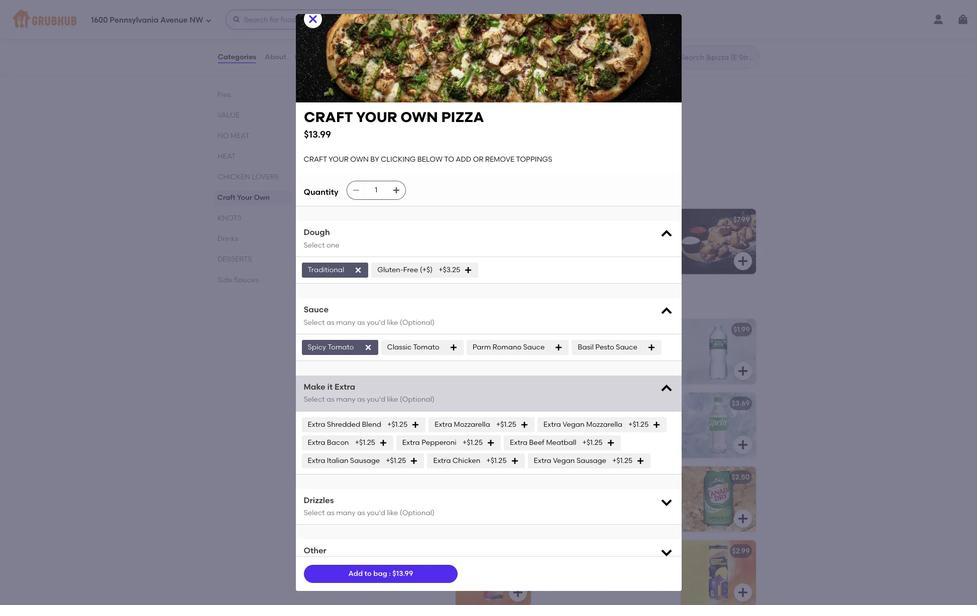Task type: describe. For each thing, give the bounding box(es) containing it.
berry
[[575, 547, 597, 556]]

1l
[[371, 326, 378, 334]]

meatball
[[546, 438, 576, 447]]

extra vegan mozzarella
[[543, 420, 622, 429]]

0 vertical spatial your
[[342, 76, 366, 88]]

0 horizontal spatial toppings
[[320, 141, 356, 149]]

side sauces
[[217, 276, 259, 284]]

1 mozzarella from the left
[[454, 420, 490, 429]]

you'd for drizzles
[[367, 509, 385, 517]]

extra for extra shredded blend
[[308, 420, 325, 429]]

to
[[364, 570, 372, 578]]

knots up vegan at the left top of page
[[312, 185, 350, 198]]

knots tab
[[217, 213, 288, 224]]

value
[[217, 111, 239, 120]]

no meat tab
[[217, 131, 288, 141]]

$2.50
[[731, 473, 750, 482]]

gluten-free (+$)
[[377, 266, 433, 274]]

craft your own pizza image
[[455, 99, 531, 165]]

no meat
[[217, 132, 249, 140]]

extra for extra vegan mozzarella
[[543, 420, 561, 429]]

side
[[217, 276, 232, 284]]

pennsylvania
[[110, 15, 159, 24]]

main navigation navigation
[[0, 0, 977, 39]]

1 horizontal spatial remove
[[485, 155, 514, 164]]

avenue
[[160, 15, 188, 24]]

$1.99
[[733, 326, 750, 334]]

sausage for extra italian sausage
[[350, 456, 380, 465]]

bottled for bottled spring water
[[545, 326, 577, 334]]

bacon
[[327, 438, 349, 447]]

clicking inside craft your own by clicking below to add or remove toppings
[[397, 120, 432, 129]]

svg image inside main navigation navigation
[[232, 16, 240, 24]]

your inside craft your own pizza $13.99
[[356, 109, 397, 126]]

knots right vegan at the left top of page
[[347, 216, 371, 224]]

free
[[403, 266, 418, 274]]

classic
[[387, 343, 412, 351]]

spicy tomato
[[308, 343, 354, 351]]

desserts tab
[[217, 254, 288, 265]]

smartwater 1l image
[[455, 319, 531, 384]]

craft your own pizza $13.99
[[304, 109, 484, 140]]

other
[[304, 546, 326, 556]]

select for sauce
[[304, 318, 325, 327]]

beef
[[529, 438, 544, 447]]

sauces
[[234, 276, 259, 284]]

0 vertical spatial craft
[[312, 76, 340, 88]]

spicy
[[308, 343, 326, 351]]

bottled coke
[[320, 399, 374, 408]]

parm romano sauce
[[473, 343, 545, 351]]

extra for extra pepperoni
[[402, 438, 420, 447]]

+$1.25 for extra mozzarella
[[496, 420, 516, 429]]

craft your own inside craft your own tab
[[217, 193, 270, 202]]

sauce for basil pesto sauce
[[616, 343, 637, 351]]

(optional) inside make it extra select as many as you'd like (optional)
[[400, 396, 435, 404]]

0 horizontal spatial below
[[320, 130, 345, 139]]

extra inside make it extra select as many as you'd like (optional)
[[335, 382, 355, 392]]

make it extra select as many as you'd like (optional)
[[304, 382, 435, 404]]

search icon image
[[664, 51, 676, 63]]

add to bag : $13.99
[[348, 570, 413, 578]]

reviews
[[295, 53, 323, 61]]

spring
[[579, 326, 606, 334]]

chicken
[[217, 173, 250, 181]]

fanta
[[354, 473, 377, 482]]

+$1.25 for extra pepperoni
[[463, 438, 483, 447]]

bottled fanta orange
[[320, 473, 411, 482]]

$7.99 for gnarlic knots
[[733, 216, 750, 224]]

heat
[[217, 152, 235, 161]]

+$1.25 for extra vegan mozzarella
[[628, 420, 649, 429]]

quantity
[[304, 187, 338, 197]]

add
[[348, 570, 363, 578]]

ginger
[[545, 473, 568, 482]]

vegan knots
[[320, 216, 371, 224]]

+$1.25 for extra beef meatball
[[582, 438, 603, 447]]

bottled coke image
[[455, 393, 531, 458]]

$7.99 for vegan knots
[[508, 216, 525, 224]]

tomato for spicy tomato
[[328, 343, 354, 351]]

1 vertical spatial add
[[456, 155, 471, 164]]

pies tab
[[217, 89, 288, 100]]

0 horizontal spatial remove
[[388, 130, 417, 139]]

extra for extra beef meatball
[[510, 438, 527, 447]]

pesto
[[595, 343, 614, 351]]

mango passion fruit
[[320, 547, 404, 556]]

water
[[608, 326, 632, 334]]

about
[[265, 53, 286, 61]]

extra bacon
[[308, 438, 349, 447]]

(+$)
[[420, 266, 433, 274]]

categories
[[218, 53, 256, 61]]

parm
[[473, 343, 491, 351]]

like inside make it extra select as many as you'd like (optional)
[[387, 396, 398, 404]]

extra italian sausage
[[308, 456, 380, 465]]

as down it
[[326, 396, 334, 404]]

drinks tab
[[217, 234, 288, 244]]

as up blend
[[357, 396, 365, 404]]

italian
[[327, 456, 348, 465]]

you'd for sauce
[[367, 318, 385, 327]]

drinks inside tab
[[217, 235, 238, 243]]

orange
[[379, 473, 411, 482]]

1 horizontal spatial below
[[417, 155, 443, 164]]

ginger berry lemonade soda image
[[680, 541, 756, 605]]

bottled spring water image
[[680, 319, 756, 384]]

basil
[[578, 343, 594, 351]]

gnarlic
[[545, 216, 578, 224]]

as up spicy tomato
[[326, 318, 334, 327]]

$4.99
[[507, 326, 525, 334]]

as down drizzles
[[326, 509, 334, 517]]

:
[[389, 570, 391, 578]]

craft inside tab
[[217, 193, 235, 202]]

your inside tab
[[237, 193, 252, 202]]

chicken lovers
[[217, 173, 279, 181]]

dough select one
[[304, 228, 339, 250]]

1 horizontal spatial own
[[368, 76, 392, 88]]

many inside make it extra select as many as you'd like (optional)
[[336, 396, 355, 404]]

+$3.25
[[439, 266, 460, 274]]

soda
[[641, 547, 662, 556]]

value tab
[[217, 110, 288, 121]]

0 vertical spatial craft your own by clicking below to add or remove toppings
[[320, 120, 432, 149]]

sauce select as many as you'd like (optional)
[[304, 305, 435, 327]]

reviews button
[[294, 39, 323, 75]]

extra mozzarella
[[435, 420, 490, 429]]

chicken
[[452, 456, 480, 465]]

romano
[[493, 343, 521, 351]]

you'd inside make it extra select as many as you'd like (optional)
[[367, 396, 385, 404]]

extra shredded blend
[[308, 420, 381, 429]]

extra chicken
[[433, 456, 480, 465]]

1 vertical spatial craft your own by clicking below to add or remove toppings
[[304, 155, 552, 164]]

nw
[[190, 15, 203, 24]]

fruit
[[383, 547, 404, 556]]

pizza for craft your own pizza $13.99
[[441, 109, 484, 126]]

1 horizontal spatial drinks
[[312, 295, 345, 308]]

craft your own tab
[[217, 192, 288, 203]]

side sauces tab
[[217, 275, 288, 285]]

lovers
[[252, 173, 279, 181]]

sauce for parm romano sauce
[[523, 343, 545, 351]]

about button
[[264, 39, 287, 75]]

as left 1l
[[357, 318, 365, 327]]

craft inside craft your own pizza $13.99
[[304, 109, 353, 126]]

extra vegan sausage
[[534, 456, 606, 465]]

extra for extra bacon
[[308, 438, 325, 447]]

Search &pizza (E Street) search field
[[679, 53, 756, 62]]

craft your own pizza
[[320, 106, 408, 115]]

make
[[304, 382, 325, 392]]



Task type: vqa. For each thing, say whether or not it's contained in the screenshot.
the bottommost YOU'D
yes



Task type: locate. For each thing, give the bounding box(es) containing it.
bottled for bottled coke
[[320, 399, 352, 408]]

2 (optional) from the top
[[400, 396, 435, 404]]

1 vertical spatial by
[[370, 155, 379, 164]]

1 horizontal spatial tomato
[[413, 343, 439, 351]]

you'd inside the sauce select as many as you'd like (optional)
[[367, 318, 385, 327]]

ale
[[570, 473, 581, 482]]

cbr image
[[680, 0, 756, 55]]

1 tomato from the left
[[328, 343, 354, 351]]

sauce down "water"
[[616, 343, 637, 351]]

0 vertical spatial toppings
[[320, 141, 356, 149]]

gnarlic knots
[[545, 216, 604, 224]]

0 horizontal spatial add
[[358, 130, 374, 139]]

craft your own by clicking below to add or remove toppings down "craft your own pizza"
[[320, 120, 432, 149]]

1 $2.99 from the left
[[507, 547, 525, 556]]

knots right gnarlic
[[580, 216, 604, 224]]

2 select from the top
[[304, 318, 325, 327]]

2 tomato from the left
[[413, 343, 439, 351]]

1 vertical spatial clicking
[[381, 155, 416, 164]]

0 horizontal spatial own
[[254, 193, 270, 202]]

craft your own by clicking below to add or remove toppings
[[320, 120, 432, 149], [304, 155, 552, 164]]

smartwater 1l
[[320, 326, 378, 334]]

many up extra shredded blend
[[336, 396, 355, 404]]

pizza inside craft your own pizza $13.99
[[441, 109, 484, 126]]

tomato
[[328, 343, 354, 351], [413, 343, 439, 351]]

heat tab
[[217, 151, 288, 162]]

$2.99 for ginger berry lemonade soda
[[732, 547, 750, 556]]

0 vertical spatial craft your own
[[312, 76, 392, 88]]

mango passion fruit image
[[455, 541, 531, 605]]

own
[[367, 106, 386, 115], [400, 109, 438, 126], [366, 120, 385, 129], [350, 155, 369, 164]]

select inside the sauce select as many as you'd like (optional)
[[304, 318, 325, 327]]

mozzarella up extra vegan sausage
[[586, 420, 622, 429]]

drizzles
[[304, 496, 334, 505]]

drinks up desserts at left top
[[217, 235, 238, 243]]

1 vertical spatial craft
[[217, 193, 235, 202]]

many inside the sauce select as many as you'd like (optional)
[[336, 318, 355, 327]]

1 horizontal spatial toppings
[[516, 155, 552, 164]]

to inside craft your own by clicking below to add or remove toppings
[[347, 130, 356, 139]]

own inside craft your own pizza $13.99
[[400, 109, 438, 126]]

traditional
[[308, 266, 344, 274]]

tomato down smartwater
[[328, 343, 354, 351]]

select inside make it extra select as many as you'd like (optional)
[[304, 396, 325, 404]]

1 vertical spatial many
[[336, 396, 355, 404]]

1 horizontal spatial $3.69
[[732, 399, 750, 408]]

bottled
[[545, 326, 577, 334], [320, 399, 352, 408], [320, 473, 352, 482]]

gluten-
[[377, 266, 403, 274]]

$2.99
[[507, 547, 525, 556], [732, 547, 750, 556]]

bottled down italian on the bottom
[[320, 473, 352, 482]]

0 horizontal spatial to
[[347, 130, 356, 139]]

passion
[[350, 547, 382, 556]]

2 mozzarella from the left
[[586, 420, 622, 429]]

like for sauce
[[387, 318, 398, 327]]

own
[[368, 76, 392, 88], [254, 193, 270, 202]]

1 vertical spatial (optional)
[[400, 396, 435, 404]]

1 horizontal spatial sauce
[[523, 343, 545, 351]]

2 $2.99 from the left
[[732, 547, 750, 556]]

vegan up the ginger ale
[[553, 456, 575, 465]]

1 horizontal spatial $13.99
[[392, 570, 413, 578]]

knots down craft your own tab
[[217, 214, 241, 223]]

you'd
[[367, 318, 385, 327], [367, 396, 385, 404], [367, 509, 385, 517]]

0 horizontal spatial tomato
[[328, 343, 354, 351]]

extra left beef at the bottom right of the page
[[510, 438, 527, 447]]

many for sauce
[[336, 318, 355, 327]]

1 sausage from the left
[[350, 456, 380, 465]]

bottled down it
[[320, 399, 352, 408]]

shredded
[[327, 420, 360, 429]]

select inside drizzles select as many as you'd like (optional)
[[304, 509, 325, 517]]

+$1.25 for extra vegan sausage
[[612, 456, 633, 465]]

basil pesto sauce
[[578, 343, 637, 351]]

drizzles select as many as you'd like (optional)
[[304, 496, 435, 517]]

2 vertical spatial bottled
[[320, 473, 352, 482]]

1 vertical spatial your
[[237, 193, 252, 202]]

1 vertical spatial drinks
[[312, 295, 345, 308]]

many for drizzles
[[336, 509, 355, 517]]

select down make
[[304, 396, 325, 404]]

2 you'd from the top
[[367, 396, 385, 404]]

your
[[345, 106, 365, 115], [356, 109, 397, 126], [345, 120, 365, 129], [329, 155, 349, 164]]

desserts
[[217, 255, 252, 264]]

3 select from the top
[[304, 396, 325, 404]]

many up spicy tomato
[[336, 318, 355, 327]]

1 horizontal spatial your
[[342, 76, 366, 88]]

bottled for bottled fanta orange
[[320, 473, 352, 482]]

2 like from the top
[[387, 396, 398, 404]]

1 many from the top
[[336, 318, 355, 327]]

sauce inside the sauce select as many as you'd like (optional)
[[304, 305, 329, 314]]

1 vertical spatial like
[[387, 396, 398, 404]]

gnarlic knots image
[[680, 209, 756, 274]]

own up "craft your own pizza"
[[368, 76, 392, 88]]

2 $7.99 from the left
[[733, 216, 750, 224]]

2 vertical spatial (optional)
[[400, 509, 435, 517]]

0 vertical spatial drinks
[[217, 235, 238, 243]]

craft down chicken
[[217, 193, 235, 202]]

vegan up meatball
[[563, 420, 585, 429]]

1 vertical spatial $3.69
[[507, 473, 525, 482]]

chicken lovers tab
[[217, 172, 288, 182]]

0 horizontal spatial mozzarella
[[454, 420, 490, 429]]

mango
[[320, 547, 348, 556]]

(optional) inside drizzles select as many as you'd like (optional)
[[400, 509, 435, 517]]

1 $7.99 from the left
[[508, 216, 525, 224]]

$3.69 inside $3.69 "button"
[[732, 399, 750, 408]]

0 vertical spatial own
[[368, 76, 392, 88]]

like right coke at left
[[387, 396, 398, 404]]

like inside the sauce select as many as you'd like (optional)
[[387, 318, 398, 327]]

3 like from the top
[[387, 509, 398, 517]]

classic tomato
[[387, 343, 439, 351]]

0 vertical spatial by
[[386, 120, 395, 129]]

1 horizontal spatial $2.99
[[732, 547, 750, 556]]

drinks down traditional
[[312, 295, 345, 308]]

like for drizzles
[[387, 509, 398, 517]]

1 select from the top
[[304, 241, 325, 250]]

bottled inside button
[[320, 399, 352, 408]]

0 horizontal spatial pizza
[[387, 106, 408, 115]]

extra for extra italian sausage
[[308, 456, 325, 465]]

0 horizontal spatial drinks
[[217, 235, 238, 243]]

1 vertical spatial bottled
[[320, 399, 352, 408]]

no
[[217, 132, 229, 140]]

(optional) for sauce
[[400, 318, 435, 327]]

craft your own by clicking below to add or remove toppings down craft your own pizza $13.99
[[304, 155, 552, 164]]

0 horizontal spatial $7.99
[[508, 216, 525, 224]]

0 vertical spatial $3.69
[[732, 399, 750, 408]]

dirty bird image
[[455, 0, 531, 55]]

you'd inside drizzles select as many as you'd like (optional)
[[367, 509, 385, 517]]

svg image
[[232, 16, 240, 24], [555, 344, 563, 352], [647, 344, 655, 352], [512, 365, 524, 377], [737, 365, 749, 377], [520, 421, 528, 429], [653, 421, 661, 429], [379, 439, 387, 447], [737, 439, 749, 451], [511, 457, 519, 465], [637, 457, 645, 465], [512, 513, 524, 525], [659, 546, 673, 560], [512, 587, 524, 599], [737, 587, 749, 599]]

2 sausage from the left
[[576, 456, 606, 465]]

extra up meatball
[[543, 420, 561, 429]]

(optional) for drizzles
[[400, 509, 435, 517]]

(optional) inside the sauce select as many as you'd like (optional)
[[400, 318, 435, 327]]

tomato for classic tomato
[[413, 343, 439, 351]]

lemonade
[[599, 547, 640, 556]]

0 vertical spatial (optional)
[[400, 318, 435, 327]]

0 horizontal spatial sauce
[[304, 305, 329, 314]]

1 you'd from the top
[[367, 318, 385, 327]]

select down dough
[[304, 241, 325, 250]]

0 horizontal spatial craft your own
[[217, 193, 270, 202]]

+$1.25 for extra italian sausage
[[386, 456, 406, 465]]

by down "craft your own pizza"
[[386, 120, 395, 129]]

0 vertical spatial to
[[347, 130, 356, 139]]

own down lovers
[[254, 193, 270, 202]]

craft your own up "craft your own pizza"
[[312, 76, 392, 88]]

0 horizontal spatial sausage
[[350, 456, 380, 465]]

2 vertical spatial like
[[387, 509, 398, 517]]

1 vertical spatial own
[[254, 193, 270, 202]]

0 vertical spatial vegan
[[563, 420, 585, 429]]

pepperoni
[[422, 438, 457, 447]]

1 vertical spatial remove
[[485, 155, 514, 164]]

0 horizontal spatial $13.99
[[304, 128, 331, 140]]

extra beef meatball
[[510, 438, 576, 447]]

1600 pennsylvania avenue nw
[[91, 15, 203, 24]]

$3.69 for bottled sprite image
[[732, 399, 750, 408]]

by
[[386, 120, 395, 129], [370, 155, 379, 164]]

extra up extra bacon
[[308, 420, 325, 429]]

1 horizontal spatial to
[[444, 155, 454, 164]]

1 horizontal spatial mozzarella
[[586, 420, 622, 429]]

vegan for mozzarella
[[563, 420, 585, 429]]

1 vertical spatial below
[[417, 155, 443, 164]]

own inside tab
[[254, 193, 270, 202]]

svg image
[[307, 13, 319, 25], [957, 14, 969, 26], [205, 17, 211, 23], [512, 36, 524, 48], [737, 36, 749, 48], [512, 146, 524, 158], [352, 186, 360, 194], [392, 186, 400, 194], [659, 227, 673, 241], [512, 255, 524, 267], [737, 255, 749, 267], [354, 266, 362, 274], [464, 266, 472, 274], [659, 304, 673, 318], [364, 344, 372, 352], [449, 344, 457, 352], [659, 382, 673, 396], [412, 421, 420, 429], [487, 439, 495, 447], [607, 439, 615, 447], [512, 439, 524, 451], [410, 457, 418, 465], [659, 495, 673, 509], [737, 513, 749, 525]]

$3.69 for bottled fanta orange image
[[507, 473, 525, 482]]

1 vertical spatial vegan
[[553, 456, 575, 465]]

0 horizontal spatial $3.69
[[507, 473, 525, 482]]

craft
[[320, 106, 344, 115], [304, 109, 353, 126], [320, 120, 343, 129], [304, 155, 327, 164]]

sausage up ale
[[576, 456, 606, 465]]

mozzarella up chicken
[[454, 420, 490, 429]]

(optional)
[[400, 318, 435, 327], [400, 396, 435, 404], [400, 509, 435, 517]]

0 vertical spatial $13.99
[[304, 128, 331, 140]]

vegan knots image
[[455, 209, 531, 274]]

craft down reviews button
[[312, 76, 340, 88]]

1 vertical spatial craft your own
[[217, 193, 270, 202]]

Input item quantity number field
[[365, 181, 387, 200]]

(optional) down orange
[[400, 509, 435, 517]]

2 vertical spatial many
[[336, 509, 355, 517]]

1 horizontal spatial add
[[456, 155, 471, 164]]

ginger
[[545, 547, 573, 556]]

bottled left spring
[[545, 326, 577, 334]]

extra up pepperoni
[[435, 420, 452, 429]]

knots inside tab
[[217, 214, 241, 223]]

pies
[[217, 90, 231, 99]]

your up "craft your own pizza"
[[342, 76, 366, 88]]

0 vertical spatial like
[[387, 318, 398, 327]]

1 vertical spatial or
[[473, 155, 483, 164]]

knots
[[312, 185, 350, 198], [217, 214, 241, 223], [347, 216, 371, 224], [580, 216, 604, 224]]

1 vertical spatial $13.99
[[392, 570, 413, 578]]

pizza
[[387, 106, 408, 115], [441, 109, 484, 126]]

ginger ale
[[545, 473, 581, 482]]

categories button
[[217, 39, 257, 75]]

your down 'chicken lovers'
[[237, 193, 252, 202]]

blend
[[362, 420, 381, 429]]

bottled sprite image
[[680, 393, 756, 458]]

extra down pepperoni
[[433, 456, 451, 465]]

one
[[326, 241, 339, 250]]

(optional) up the extra pepperoni
[[400, 396, 435, 404]]

0 horizontal spatial your
[[237, 193, 252, 202]]

1 horizontal spatial sausage
[[576, 456, 606, 465]]

$13.99
[[304, 128, 331, 140], [392, 570, 413, 578]]

0 vertical spatial you'd
[[367, 318, 385, 327]]

select for drizzles
[[304, 509, 325, 517]]

craft your own down 'chicken lovers'
[[217, 193, 270, 202]]

3 you'd from the top
[[367, 509, 385, 517]]

tomato right classic
[[413, 343, 439, 351]]

as down bottled fanta orange
[[357, 509, 365, 517]]

extra left the bacon
[[308, 438, 325, 447]]

+$1.25 for extra chicken
[[486, 456, 507, 465]]

$3.69 button
[[539, 393, 756, 458]]

0 vertical spatial add
[[358, 130, 374, 139]]

extra for extra mozzarella
[[435, 420, 452, 429]]

many up mango
[[336, 509, 355, 517]]

0 vertical spatial remove
[[388, 130, 417, 139]]

your
[[342, 76, 366, 88], [237, 193, 252, 202]]

0 horizontal spatial by
[[370, 155, 379, 164]]

1 vertical spatial toppings
[[516, 155, 552, 164]]

0 horizontal spatial $2.99
[[507, 547, 525, 556]]

1 (optional) from the top
[[400, 318, 435, 327]]

1 horizontal spatial by
[[386, 120, 395, 129]]

0 vertical spatial bottled
[[545, 326, 577, 334]]

bottled coke button
[[314, 393, 531, 458]]

vegan
[[320, 216, 345, 224]]

like down orange
[[387, 509, 398, 517]]

0 horizontal spatial or
[[375, 130, 386, 139]]

sauce
[[304, 305, 329, 314], [523, 343, 545, 351], [616, 343, 637, 351]]

1 horizontal spatial craft
[[312, 76, 340, 88]]

0 vertical spatial clicking
[[397, 120, 432, 129]]

toppings
[[320, 141, 356, 149], [516, 155, 552, 164]]

1 vertical spatial to
[[444, 155, 454, 164]]

bottled spring water
[[545, 326, 632, 334]]

sausage
[[350, 456, 380, 465], [576, 456, 606, 465]]

like right 1l
[[387, 318, 398, 327]]

add
[[358, 130, 374, 139], [456, 155, 471, 164]]

pizza for craft your own pizza
[[387, 106, 408, 115]]

it
[[327, 382, 333, 392]]

dough
[[304, 228, 330, 237]]

(optional) up the classic tomato
[[400, 318, 435, 327]]

craft your own
[[312, 76, 392, 88], [217, 193, 270, 202]]

0 vertical spatial below
[[320, 130, 345, 139]]

$13.99 for craft your own pizza
[[304, 128, 331, 140]]

select down drizzles
[[304, 509, 325, 517]]

1600
[[91, 15, 108, 24]]

vegan for sausage
[[553, 456, 575, 465]]

$13.99 for add to bag
[[392, 570, 413, 578]]

3 many from the top
[[336, 509, 355, 517]]

0 vertical spatial many
[[336, 318, 355, 327]]

by up input item quantity "number field"
[[370, 155, 379, 164]]

+$1.25 for extra shredded blend
[[387, 420, 407, 429]]

bottled fanta orange image
[[455, 467, 531, 532]]

sauce down the $4.99
[[523, 343, 545, 351]]

0 vertical spatial or
[[375, 130, 386, 139]]

sauce up smartwater
[[304, 305, 329, 314]]

extra for extra vegan sausage
[[534, 456, 551, 465]]

bag
[[373, 570, 387, 578]]

ginger ale image
[[680, 467, 756, 532]]

smartwater
[[320, 326, 369, 334]]

2 horizontal spatial sauce
[[616, 343, 637, 351]]

sausage up bottled fanta orange
[[350, 456, 380, 465]]

extra for extra chicken
[[433, 456, 451, 465]]

3 (optional) from the top
[[400, 509, 435, 517]]

extra down extra beef meatball
[[534, 456, 551, 465]]

$2.99 for mango passion fruit
[[507, 547, 525, 556]]

drinks
[[217, 235, 238, 243], [312, 295, 345, 308]]

like inside drizzles select as many as you'd like (optional)
[[387, 509, 398, 517]]

extra left italian on the bottom
[[308, 456, 325, 465]]

1 horizontal spatial pizza
[[441, 109, 484, 126]]

extra left pepperoni
[[402, 438, 420, 447]]

+$1.25 for extra bacon
[[355, 438, 375, 447]]

sausage for extra vegan sausage
[[576, 456, 606, 465]]

select up "spicy"
[[304, 318, 325, 327]]

2 many from the top
[[336, 396, 355, 404]]

4 select from the top
[[304, 509, 325, 517]]

many inside drizzles select as many as you'd like (optional)
[[336, 509, 355, 517]]

extra right it
[[335, 382, 355, 392]]

coke
[[354, 399, 374, 408]]

1 horizontal spatial or
[[473, 155, 483, 164]]

select inside dough select one
[[304, 241, 325, 250]]

ginger berry lemonade soda
[[545, 547, 662, 556]]

extra
[[335, 382, 355, 392], [308, 420, 325, 429], [435, 420, 452, 429], [543, 420, 561, 429], [308, 438, 325, 447], [402, 438, 420, 447], [510, 438, 527, 447], [308, 456, 325, 465], [433, 456, 451, 465], [534, 456, 551, 465]]

2 vertical spatial you'd
[[367, 509, 385, 517]]

meat
[[230, 132, 249, 140]]

1 like from the top
[[387, 318, 398, 327]]

1 horizontal spatial $7.99
[[733, 216, 750, 224]]

1 horizontal spatial craft your own
[[312, 76, 392, 88]]

$13.99 inside craft your own pizza $13.99
[[304, 128, 331, 140]]

or
[[375, 130, 386, 139], [473, 155, 483, 164]]

select for dough
[[304, 241, 325, 250]]

remove
[[388, 130, 417, 139], [485, 155, 514, 164]]

1 vertical spatial you'd
[[367, 396, 385, 404]]

0 horizontal spatial craft
[[217, 193, 235, 202]]



